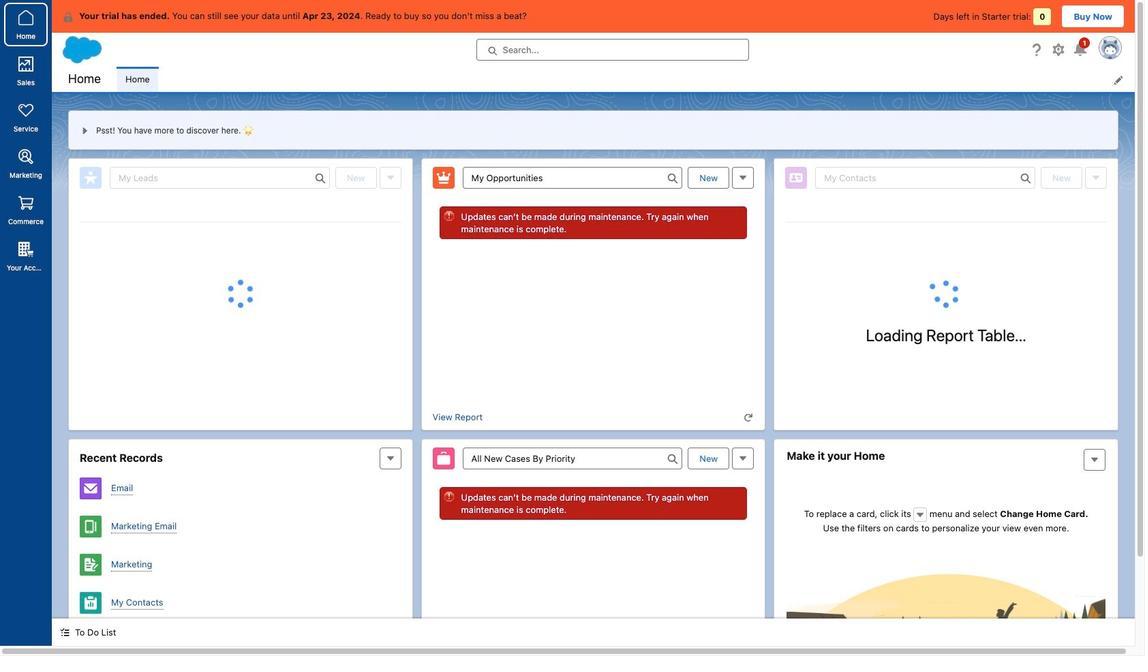 Task type: locate. For each thing, give the bounding box(es) containing it.
communication subscription channel type image
[[80, 516, 102, 538]]

engagement channel type image
[[80, 478, 102, 500]]

1 vertical spatial select an option text field
[[463, 448, 683, 470]]

text default image
[[63, 11, 74, 22], [744, 413, 754, 423], [60, 628, 70, 638]]

0 horizontal spatial grid
[[80, 222, 401, 223]]

Select an Option text field
[[463, 167, 683, 189], [463, 448, 683, 470]]

grid
[[80, 222, 401, 223], [786, 222, 1108, 223]]

0 vertical spatial text default image
[[63, 11, 74, 22]]

1 horizontal spatial grid
[[786, 222, 1108, 223]]

2 select an option text field from the top
[[463, 448, 683, 470]]

0 vertical spatial select an option text field
[[463, 167, 683, 189]]

list
[[117, 67, 1136, 92]]

1 grid from the left
[[80, 222, 401, 223]]

communication subscription image
[[80, 554, 102, 576]]



Task type: vqa. For each thing, say whether or not it's contained in the screenshot.
2nd list item from the right
no



Task type: describe. For each thing, give the bounding box(es) containing it.
text default image
[[916, 511, 926, 520]]

account image
[[80, 631, 102, 653]]

1 vertical spatial text default image
[[744, 413, 754, 423]]

error image
[[444, 492, 455, 503]]

2 grid from the left
[[786, 222, 1108, 223]]

1 select an option text field from the top
[[463, 167, 683, 189]]

error image
[[444, 211, 455, 222]]

report image
[[80, 593, 102, 614]]

2 vertical spatial text default image
[[60, 628, 70, 638]]



